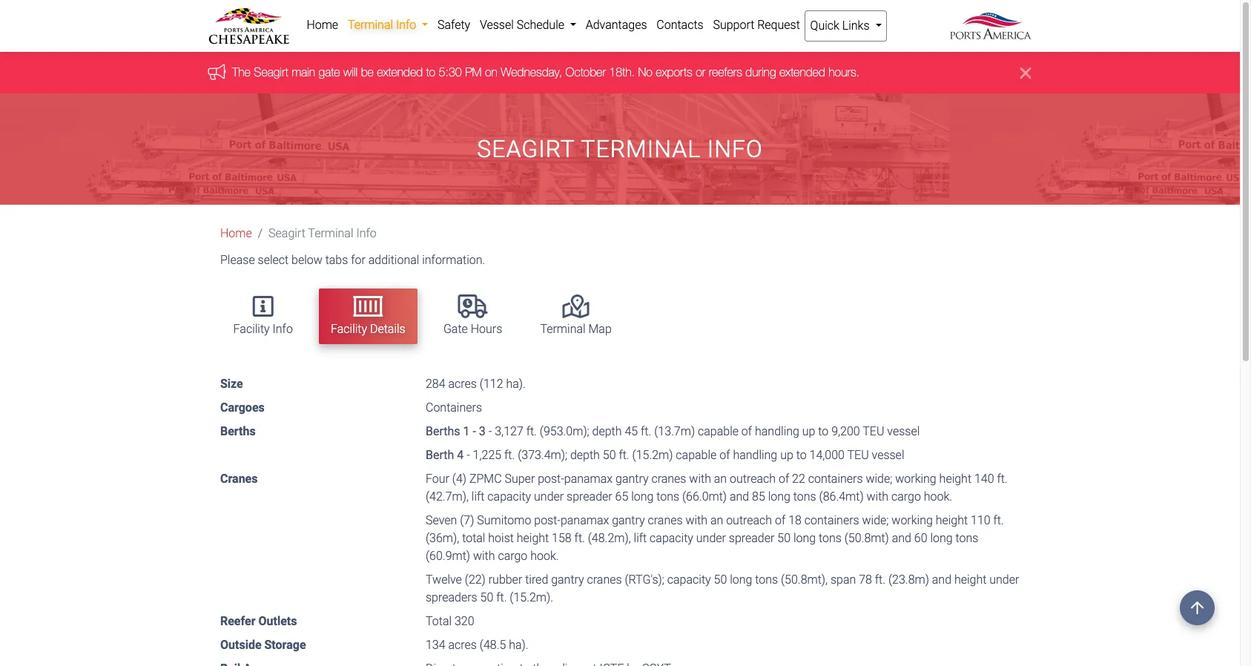 Task type: describe. For each thing, give the bounding box(es) containing it.
14,000
[[810, 448, 845, 462]]

gate
[[444, 322, 468, 336]]

rubber
[[489, 572, 522, 586]]

capacity inside four (4) zpmc super post-panamax gantry cranes with an outreach of 22 containers wide; working height 140 ft. (42.7m), lift capacity under spreader 65 long tons (66.0mt) and 85 long tons (86.4mt) with cargo hook.
[[488, 489, 531, 503]]

spreaders
[[426, 590, 478, 604]]

(22)
[[465, 572, 486, 586]]

with down (66.0mt)
[[686, 513, 708, 527]]

height inside twelve (22) rubber tired gantry cranes (rtg's); capacity 50 long tons (50.8mt), span 78 ft. (23.8m) and height under spreaders 50 ft. (15.2m).
[[955, 572, 987, 586]]

berths for berths 1 - 3 - 3,127 ft. (953.0m); depth 45 ft. (13.7m) capable of handling up to 9,200 teu vessel
[[426, 424, 460, 438]]

terminal info
[[348, 18, 419, 32]]

spreader inside seven (7) sumitomo post-panamax gantry cranes with an outreach of 18 containers wide; working height 110 ft. (36m), total hoist height 158 ft. (48.2m), lift capacity under spreader 50 long tons (50.8mt) and 60 long tons (60.9mt) with cargo hook.
[[729, 531, 775, 545]]

1
[[463, 424, 470, 438]]

total
[[462, 531, 485, 545]]

with up (66.0mt)
[[689, 472, 711, 486]]

(rtg's);
[[625, 572, 665, 586]]

(13.7m)
[[654, 424, 695, 438]]

twelve
[[426, 572, 462, 586]]

terminal inside terminal map link
[[540, 322, 586, 336]]

134
[[426, 638, 446, 652]]

(50.8mt)
[[845, 531, 889, 545]]

long down 18
[[794, 531, 816, 545]]

support request link
[[708, 10, 805, 40]]

go to top image
[[1180, 591, 1215, 625]]

0 vertical spatial capable
[[698, 424, 739, 438]]

info inside tab list
[[273, 322, 293, 336]]

(4)
[[452, 472, 467, 486]]

request
[[758, 18, 800, 32]]

outside storage
[[220, 638, 306, 652]]

85
[[752, 489, 765, 503]]

information.
[[422, 253, 485, 267]]

(112
[[480, 377, 503, 391]]

contacts link
[[652, 10, 708, 40]]

50 down the (22)
[[480, 590, 494, 604]]

ft. right 45
[[641, 424, 652, 438]]

reefer
[[220, 614, 256, 628]]

seagirt inside alert
[[254, 66, 289, 79]]

1 vertical spatial teu
[[848, 448, 869, 462]]

under inside seven (7) sumitomo post-panamax gantry cranes with an outreach of 18 containers wide; working height 110 ft. (36m), total hoist height 158 ft. (48.2m), lift capacity under spreader 50 long tons (50.8mt) and 60 long tons (60.9mt) with cargo hook.
[[696, 531, 726, 545]]

four
[[426, 472, 450, 486]]

1 vertical spatial home
[[220, 227, 252, 241]]

long right '85'
[[768, 489, 791, 503]]

cranes inside four (4) zpmc super post-panamax gantry cranes with an outreach of 22 containers wide; working height 140 ft. (42.7m), lift capacity under spreader 65 long tons (66.0mt) and 85 long tons (86.4mt) with cargo hook.
[[652, 472, 687, 486]]

of inside seven (7) sumitomo post-panamax gantry cranes with an outreach of 18 containers wide; working height 110 ft. (36m), total hoist height 158 ft. (48.2m), lift capacity under spreader 50 long tons (50.8mt) and 60 long tons (60.9mt) with cargo hook.
[[775, 513, 786, 527]]

cargoes
[[220, 400, 265, 414]]

tons down 110
[[956, 531, 979, 545]]

below
[[292, 253, 323, 267]]

284
[[426, 377, 446, 391]]

1 vertical spatial up
[[781, 448, 794, 462]]

110
[[971, 513, 991, 527]]

containers inside seven (7) sumitomo post-panamax gantry cranes with an outreach of 18 containers wide; working height 110 ft. (36m), total hoist height 158 ft. (48.2m), lift capacity under spreader 50 long tons (50.8mt) and 60 long tons (60.9mt) with cargo hook.
[[805, 513, 860, 527]]

wide; inside seven (7) sumitomo post-panamax gantry cranes with an outreach of 18 containers wide; working height 110 ft. (36m), total hoist height 158 ft. (48.2m), lift capacity under spreader 50 long tons (50.8mt) and 60 long tons (60.9mt) with cargo hook.
[[862, 513, 889, 527]]

0 vertical spatial teu
[[863, 424, 885, 438]]

ft. down 45
[[619, 448, 630, 462]]

2 horizontal spatial -
[[489, 424, 492, 438]]

1,225
[[473, 448, 502, 462]]

details
[[370, 322, 406, 336]]

total 320
[[426, 614, 474, 628]]

60
[[915, 531, 928, 545]]

cargo inside four (4) zpmc super post-panamax gantry cranes with an outreach of 22 containers wide; working height 140 ft. (42.7m), lift capacity under spreader 65 long tons (66.0mt) and 85 long tons (86.4mt) with cargo hook.
[[892, 489, 921, 503]]

bullhorn image
[[208, 64, 232, 80]]

hoist
[[488, 531, 514, 545]]

terminal info link
[[343, 10, 433, 40]]

span
[[831, 572, 856, 586]]

outlets
[[259, 614, 297, 628]]

terminal map
[[540, 322, 612, 336]]

acres for 284
[[448, 377, 477, 391]]

320
[[455, 614, 474, 628]]

advantages
[[586, 18, 647, 32]]

the
[[232, 66, 251, 79]]

or
[[696, 66, 706, 79]]

1 vertical spatial depth
[[570, 448, 600, 462]]

terminal map link
[[529, 289, 624, 344]]

under inside twelve (22) rubber tired gantry cranes (rtg's); capacity 50 long tons (50.8mt), span 78 ft. (23.8m) and height under spreaders 50 ft. (15.2m).
[[990, 572, 1020, 586]]

reefer outlets
[[220, 614, 297, 628]]

1 vertical spatial handling
[[733, 448, 778, 462]]

1 horizontal spatial to
[[797, 448, 807, 462]]

(953.0m);
[[540, 424, 590, 438]]

ft. inside four (4) zpmc super post-panamax gantry cranes with an outreach of 22 containers wide; working height 140 ft. (42.7m), lift capacity under spreader 65 long tons (66.0mt) and 85 long tons (86.4mt) with cargo hook.
[[997, 472, 1008, 486]]

for
[[351, 253, 366, 267]]

(42.7m),
[[426, 489, 469, 503]]

panamax inside four (4) zpmc super post-panamax gantry cranes with an outreach of 22 containers wide; working height 140 ft. (42.7m), lift capacity under spreader 65 long tons (66.0mt) and 85 long tons (86.4mt) with cargo hook.
[[564, 472, 613, 486]]

containers
[[426, 400, 482, 414]]

0 vertical spatial handling
[[755, 424, 800, 438]]

(23.8m)
[[889, 572, 929, 586]]

berths 1 - 3 - 3,127 ft. (953.0m); depth 45 ft. (13.7m) capable of handling up to 9,200 teu vessel
[[426, 424, 920, 438]]

ha). for 134 acres (48.5 ha).
[[509, 638, 529, 652]]

safety
[[438, 18, 470, 32]]

134 acres (48.5 ha).
[[426, 638, 529, 652]]

wide; inside four (4) zpmc super post-panamax gantry cranes with an outreach of 22 containers wide; working height 140 ft. (42.7m), lift capacity under spreader 65 long tons (66.0mt) and 85 long tons (86.4mt) with cargo hook.
[[866, 472, 893, 486]]

no
[[638, 66, 653, 79]]

18th.
[[609, 66, 635, 79]]

cargo inside seven (7) sumitomo post-panamax gantry cranes with an outreach of 18 containers wide; working height 110 ft. (36m), total hoist height 158 ft. (48.2m), lift capacity under spreader 50 long tons (50.8mt) and 60 long tons (60.9mt) with cargo hook.
[[498, 549, 528, 563]]

1 vertical spatial vessel
[[872, 448, 905, 462]]

3
[[479, 424, 486, 438]]

1 vertical spatial capable
[[676, 448, 717, 462]]

- for 3
[[473, 424, 476, 438]]

map
[[589, 322, 612, 336]]

facility info link
[[222, 289, 305, 344]]

18
[[789, 513, 802, 527]]

vessel
[[480, 18, 514, 32]]

(66.0mt)
[[683, 489, 727, 503]]

october
[[566, 66, 606, 79]]

select
[[258, 253, 289, 267]]

2 extended from the left
[[780, 66, 826, 79]]

links
[[843, 19, 870, 33]]

1 horizontal spatial seagirt terminal info
[[477, 135, 763, 163]]

facility details
[[331, 322, 406, 336]]

the seagirt main gate will be extended to 5:30 pm on wednesday, october 18th.  no exports or reefers during extended hours. alert
[[0, 52, 1240, 94]]

gantry inside twelve (22) rubber tired gantry cranes (rtg's); capacity 50 long tons (50.8mt), span 78 ft. (23.8m) and height under spreaders 50 ft. (15.2m).
[[551, 572, 584, 586]]

facility details link
[[319, 289, 417, 344]]

(50.8mt),
[[781, 572, 828, 586]]

total
[[426, 614, 452, 628]]

to inside alert
[[426, 66, 436, 79]]

of inside four (4) zpmc super post-panamax gantry cranes with an outreach of 22 containers wide; working height 140 ft. (42.7m), lift capacity under spreader 65 long tons (66.0mt) and 85 long tons (86.4mt) with cargo hook.
[[779, 472, 789, 486]]

be
[[361, 66, 374, 79]]

outreach inside seven (7) sumitomo post-panamax gantry cranes with an outreach of 18 containers wide; working height 110 ft. (36m), total hoist height 158 ft. (48.2m), lift capacity under spreader 50 long tons (50.8mt) and 60 long tons (60.9mt) with cargo hook.
[[726, 513, 772, 527]]

super
[[505, 472, 535, 486]]

hours
[[471, 322, 502, 336]]

gate hours
[[444, 322, 502, 336]]



Task type: locate. For each thing, give the bounding box(es) containing it.
extended right "be"
[[377, 66, 423, 79]]

1 horizontal spatial spreader
[[729, 531, 775, 545]]

and inside four (4) zpmc super post-panamax gantry cranes with an outreach of 22 containers wide; working height 140 ft. (42.7m), lift capacity under spreader 65 long tons (66.0mt) and 85 long tons (86.4mt) with cargo hook.
[[730, 489, 749, 503]]

ft. right 110
[[994, 513, 1004, 527]]

0 vertical spatial containers
[[808, 472, 863, 486]]

teu right '9,200'
[[863, 424, 885, 438]]

0 horizontal spatial and
[[730, 489, 749, 503]]

and right (23.8m)
[[932, 572, 952, 586]]

50 left (15.2m)
[[603, 448, 616, 462]]

panamax inside seven (7) sumitomo post-panamax gantry cranes with an outreach of 18 containers wide; working height 110 ft. (36m), total hoist height 158 ft. (48.2m), lift capacity under spreader 50 long tons (50.8mt) and 60 long tons (60.9mt) with cargo hook.
[[561, 513, 609, 527]]

0 vertical spatial ha).
[[506, 377, 526, 391]]

hook. inside seven (7) sumitomo post-panamax gantry cranes with an outreach of 18 containers wide; working height 110 ft. (36m), total hoist height 158 ft. (48.2m), lift capacity under spreader 50 long tons (50.8mt) and 60 long tons (60.9mt) with cargo hook.
[[531, 549, 559, 563]]

(86.4mt)
[[819, 489, 864, 503]]

under down super
[[534, 489, 564, 503]]

0 vertical spatial up
[[803, 424, 816, 438]]

1 facility from the left
[[233, 322, 270, 336]]

an down (66.0mt)
[[711, 513, 724, 527]]

- right 4
[[467, 448, 470, 462]]

under down 110
[[990, 572, 1020, 586]]

0 horizontal spatial up
[[781, 448, 794, 462]]

working inside four (4) zpmc super post-panamax gantry cranes with an outreach of 22 containers wide; working height 140 ft. (42.7m), lift capacity under spreader 65 long tons (66.0mt) and 85 long tons (86.4mt) with cargo hook.
[[896, 472, 937, 486]]

berths for berths
[[220, 424, 256, 438]]

home link up please
[[220, 227, 252, 241]]

2 vertical spatial under
[[990, 572, 1020, 586]]

1 vertical spatial panamax
[[561, 513, 609, 527]]

0 horizontal spatial berths
[[220, 424, 256, 438]]

cranes down the berth 4 - 1,225 ft. (373.4m); depth 50 ft. (15.2m) capable of handling up to 14,000 teu vessel on the bottom of the page
[[652, 472, 687, 486]]

support request
[[713, 18, 800, 32]]

on
[[485, 66, 498, 79]]

facility for facility details
[[331, 322, 367, 336]]

close image
[[1021, 64, 1032, 82]]

gantry up 65
[[616, 472, 649, 486]]

cranes down (66.0mt)
[[648, 513, 683, 527]]

1 horizontal spatial home link
[[302, 10, 343, 40]]

under
[[534, 489, 564, 503], [696, 531, 726, 545], [990, 572, 1020, 586]]

2 acres from the top
[[448, 638, 477, 652]]

with right (86.4mt)
[[867, 489, 889, 503]]

2 vertical spatial seagirt
[[269, 227, 305, 241]]

0 vertical spatial outreach
[[730, 472, 776, 486]]

1 horizontal spatial up
[[803, 424, 816, 438]]

2 vertical spatial cranes
[[587, 572, 622, 586]]

long inside twelve (22) rubber tired gantry cranes (rtg's); capacity 50 long tons (50.8mt), span 78 ft. (23.8m) and height under spreaders 50 ft. (15.2m).
[[730, 572, 753, 586]]

tab list
[[214, 281, 1032, 351]]

to left '9,200'
[[819, 424, 829, 438]]

- for 1,225
[[467, 448, 470, 462]]

-
[[473, 424, 476, 438], [489, 424, 492, 438], [467, 448, 470, 462]]

tons left (66.0mt)
[[657, 489, 680, 503]]

1 horizontal spatial and
[[892, 531, 912, 545]]

- left 3
[[473, 424, 476, 438]]

1 horizontal spatial facility
[[331, 322, 367, 336]]

depth
[[592, 424, 622, 438], [570, 448, 600, 462]]

and inside twelve (22) rubber tired gantry cranes (rtg's); capacity 50 long tons (50.8mt), span 78 ft. (23.8m) and height under spreaders 50 ft. (15.2m).
[[932, 572, 952, 586]]

lift inside seven (7) sumitomo post-panamax gantry cranes with an outreach of 18 containers wide; working height 110 ft. (36m), total hoist height 158 ft. (48.2m), lift capacity under spreader 50 long tons (50.8mt) and 60 long tons (60.9mt) with cargo hook.
[[634, 531, 647, 545]]

(60.9mt)
[[426, 549, 470, 563]]

vessel
[[888, 424, 920, 438], [872, 448, 905, 462]]

up up 22
[[781, 448, 794, 462]]

cranes left (rtg's);
[[587, 572, 622, 586]]

and inside seven (7) sumitomo post-panamax gantry cranes with an outreach of 18 containers wide; working height 110 ft. (36m), total hoist height 158 ft. (48.2m), lift capacity under spreader 50 long tons (50.8mt) and 60 long tons (60.9mt) with cargo hook.
[[892, 531, 912, 545]]

under down (66.0mt)
[[696, 531, 726, 545]]

gantry inside four (4) zpmc super post-panamax gantry cranes with an outreach of 22 containers wide; working height 140 ft. (42.7m), lift capacity under spreader 65 long tons (66.0mt) and 85 long tons (86.4mt) with cargo hook.
[[616, 472, 649, 486]]

height left 140
[[940, 472, 972, 486]]

containers up (86.4mt)
[[808, 472, 863, 486]]

outreach down '85'
[[726, 513, 772, 527]]

1 vertical spatial and
[[892, 531, 912, 545]]

0 vertical spatial home link
[[302, 10, 343, 40]]

outreach inside four (4) zpmc super post-panamax gantry cranes with an outreach of 22 containers wide; working height 140 ft. (42.7m), lift capacity under spreader 65 long tons (66.0mt) and 85 long tons (86.4mt) with cargo hook.
[[730, 472, 776, 486]]

1 vertical spatial hook.
[[531, 549, 559, 563]]

1 horizontal spatial home
[[307, 18, 338, 32]]

contacts
[[657, 18, 704, 32]]

long right 60
[[931, 531, 953, 545]]

depth down (953.0m);
[[570, 448, 600, 462]]

capacity right (rtg's);
[[668, 572, 711, 586]]

0 horizontal spatial spreader
[[567, 489, 613, 503]]

facility up size
[[233, 322, 270, 336]]

home
[[307, 18, 338, 32], [220, 227, 252, 241]]

ha). right (112
[[506, 377, 526, 391]]

65
[[615, 489, 629, 503]]

sumitomo
[[477, 513, 531, 527]]

(36m),
[[426, 531, 459, 545]]

hook. down 158
[[531, 549, 559, 563]]

0 vertical spatial panamax
[[564, 472, 613, 486]]

(48.5
[[480, 638, 506, 652]]

terminal inside the terminal info link
[[348, 18, 393, 32]]

0 vertical spatial under
[[534, 489, 564, 503]]

post- up 158
[[534, 513, 561, 527]]

support
[[713, 18, 755, 32]]

1 vertical spatial working
[[892, 513, 933, 527]]

cargo up 60
[[892, 489, 921, 503]]

twelve (22) rubber tired gantry cranes (rtg's); capacity 50 long tons (50.8mt), span 78 ft. (23.8m) and height under spreaders 50 ft. (15.2m).
[[426, 572, 1020, 604]]

- right 3
[[489, 424, 492, 438]]

vessel schedule
[[480, 18, 567, 32]]

capacity inside seven (7) sumitomo post-panamax gantry cranes with an outreach of 18 containers wide; working height 110 ft. (36m), total hoist height 158 ft. (48.2m), lift capacity under spreader 50 long tons (50.8mt) and 60 long tons (60.9mt) with cargo hook.
[[650, 531, 694, 545]]

wednesday,
[[501, 66, 562, 79]]

an inside four (4) zpmc super post-panamax gantry cranes with an outreach of 22 containers wide; working height 140 ft. (42.7m), lift capacity under spreader 65 long tons (66.0mt) and 85 long tons (86.4mt) with cargo hook.
[[714, 472, 727, 486]]

ft.
[[526, 424, 537, 438], [641, 424, 652, 438], [504, 448, 515, 462], [619, 448, 630, 462], [997, 472, 1008, 486], [994, 513, 1004, 527], [575, 531, 585, 545], [875, 572, 886, 586], [496, 590, 507, 604]]

3,127
[[495, 424, 524, 438]]

panamax up 158
[[561, 513, 609, 527]]

ha). for 284 acres (112 ha).
[[506, 377, 526, 391]]

cargo down 'hoist'
[[498, 549, 528, 563]]

berths down cargoes
[[220, 424, 256, 438]]

0 vertical spatial and
[[730, 489, 749, 503]]

0 vertical spatial gantry
[[616, 472, 649, 486]]

lift
[[472, 489, 485, 503], [634, 531, 647, 545]]

5:30
[[439, 66, 462, 79]]

an
[[714, 472, 727, 486], [711, 513, 724, 527]]

50 down seven (7) sumitomo post-panamax gantry cranes with an outreach of 18 containers wide; working height 110 ft. (36m), total hoist height 158 ft. (48.2m), lift capacity under spreader 50 long tons (50.8mt) and 60 long tons (60.9mt) with cargo hook.
[[714, 572, 727, 586]]

acres for 134
[[448, 638, 477, 652]]

size
[[220, 377, 243, 391]]

ft. right 140
[[997, 472, 1008, 486]]

of
[[742, 424, 752, 438], [720, 448, 730, 462], [779, 472, 789, 486], [775, 513, 786, 527]]

0 horizontal spatial under
[[534, 489, 564, 503]]

0 vertical spatial lift
[[472, 489, 485, 503]]

spreader
[[567, 489, 613, 503], [729, 531, 775, 545]]

1 horizontal spatial cargo
[[892, 489, 921, 503]]

50 down 18
[[778, 531, 791, 545]]

1 vertical spatial seagirt
[[477, 135, 575, 163]]

1 vertical spatial cargo
[[498, 549, 528, 563]]

vessel schedule link
[[475, 10, 581, 40]]

spreader left 65
[[567, 489, 613, 503]]

2 horizontal spatial and
[[932, 572, 952, 586]]

tons inside twelve (22) rubber tired gantry cranes (rtg's); capacity 50 long tons (50.8mt), span 78 ft. (23.8m) and height under spreaders 50 ft. (15.2m).
[[755, 572, 778, 586]]

2 horizontal spatial under
[[990, 572, 1020, 586]]

hook. up 60
[[924, 489, 953, 503]]

1 berths from the left
[[220, 424, 256, 438]]

0 horizontal spatial home
[[220, 227, 252, 241]]

gantry inside seven (7) sumitomo post-panamax gantry cranes with an outreach of 18 containers wide; working height 110 ft. (36m), total hoist height 158 ft. (48.2m), lift capacity under spreader 50 long tons (50.8mt) and 60 long tons (60.9mt) with cargo hook.
[[612, 513, 645, 527]]

lift right (48.2m),
[[634, 531, 647, 545]]

height inside four (4) zpmc super post-panamax gantry cranes with an outreach of 22 containers wide; working height 140 ft. (42.7m), lift capacity under spreader 65 long tons (66.0mt) and 85 long tons (86.4mt) with cargo hook.
[[940, 472, 972, 486]]

(15.2m).
[[510, 590, 553, 604]]

1 vertical spatial seagirt terminal info
[[269, 227, 377, 241]]

50 inside seven (7) sumitomo post-panamax gantry cranes with an outreach of 18 containers wide; working height 110 ft. (36m), total hoist height 158 ft. (48.2m), lift capacity under spreader 50 long tons (50.8mt) and 60 long tons (60.9mt) with cargo hook.
[[778, 531, 791, 545]]

panamax down "(373.4m);" at left
[[564, 472, 613, 486]]

1 vertical spatial acres
[[448, 638, 477, 652]]

handling up '85'
[[733, 448, 778, 462]]

1 vertical spatial post-
[[534, 513, 561, 527]]

0 vertical spatial wide;
[[866, 472, 893, 486]]

acres down "320"
[[448, 638, 477, 652]]

140
[[975, 472, 994, 486]]

ha). right (48.5
[[509, 638, 529, 652]]

lift down 'zpmc' in the bottom of the page
[[472, 489, 485, 503]]

vessel right 14,000
[[872, 448, 905, 462]]

0 vertical spatial depth
[[592, 424, 622, 438]]

facility left details
[[331, 322, 367, 336]]

tons left (50.8mt)
[[819, 531, 842, 545]]

78
[[859, 572, 872, 586]]

(48.2m),
[[588, 531, 631, 545]]

capacity up (rtg's);
[[650, 531, 694, 545]]

cargo
[[892, 489, 921, 503], [498, 549, 528, 563]]

extended right during
[[780, 66, 826, 79]]

1 vertical spatial an
[[711, 513, 724, 527]]

0 vertical spatial seagirt terminal info
[[477, 135, 763, 163]]

ft. right 78
[[875, 572, 886, 586]]

capable down (13.7m)
[[676, 448, 717, 462]]

gate
[[319, 66, 340, 79]]

advantages link
[[581, 10, 652, 40]]

2 vertical spatial capacity
[[668, 572, 711, 586]]

1 vertical spatial cranes
[[648, 513, 683, 527]]

to left 5:30
[[426, 66, 436, 79]]

0 vertical spatial vessel
[[888, 424, 920, 438]]

1 vertical spatial outreach
[[726, 513, 772, 527]]

height left 158
[[517, 531, 549, 545]]

gantry down 65
[[612, 513, 645, 527]]

0 horizontal spatial extended
[[377, 66, 423, 79]]

0 vertical spatial an
[[714, 472, 727, 486]]

the seagirt main gate will be extended to 5:30 pm on wednesday, october 18th.  no exports or reefers during extended hours.
[[232, 66, 860, 79]]

0 horizontal spatial cargo
[[498, 549, 528, 563]]

teu down '9,200'
[[848, 448, 869, 462]]

0 vertical spatial post-
[[538, 472, 564, 486]]

quick links
[[811, 19, 873, 33]]

berth
[[426, 448, 454, 462]]

cranes inside twelve (22) rubber tired gantry cranes (rtg's); capacity 50 long tons (50.8mt), span 78 ft. (23.8m) and height under spreaders 50 ft. (15.2m).
[[587, 572, 622, 586]]

(7)
[[460, 513, 474, 527]]

1 vertical spatial under
[[696, 531, 726, 545]]

post- inside four (4) zpmc super post-panamax gantry cranes with an outreach of 22 containers wide; working height 140 ft. (42.7m), lift capacity under spreader 65 long tons (66.0mt) and 85 long tons (86.4mt) with cargo hook.
[[538, 472, 564, 486]]

under inside four (4) zpmc super post-panamax gantry cranes with an outreach of 22 containers wide; working height 140 ft. (42.7m), lift capacity under spreader 65 long tons (66.0mt) and 85 long tons (86.4mt) with cargo hook.
[[534, 489, 564, 503]]

and left 60
[[892, 531, 912, 545]]

quick
[[811, 19, 840, 33]]

0 vertical spatial home
[[307, 18, 338, 32]]

terminal
[[348, 18, 393, 32], [581, 135, 701, 163], [308, 227, 353, 241], [540, 322, 586, 336]]

1 vertical spatial spreader
[[729, 531, 775, 545]]

home up please
[[220, 227, 252, 241]]

seven (7) sumitomo post-panamax gantry cranes with an outreach of 18 containers wide; working height 110 ft. (36m), total hoist height 158 ft. (48.2m), lift capacity under spreader 50 long tons (50.8mt) and 60 long tons (60.9mt) with cargo hook.
[[426, 513, 1004, 563]]

1 vertical spatial wide;
[[862, 513, 889, 527]]

post- inside seven (7) sumitomo post-panamax gantry cranes with an outreach of 18 containers wide; working height 110 ft. (36m), total hoist height 158 ft. (48.2m), lift capacity under spreader 50 long tons (50.8mt) and 60 long tons (60.9mt) with cargo hook.
[[534, 513, 561, 527]]

0 vertical spatial hook.
[[924, 489, 953, 503]]

tons
[[657, 489, 680, 503], [794, 489, 817, 503], [819, 531, 842, 545], [956, 531, 979, 545], [755, 572, 778, 586]]

additional
[[369, 253, 419, 267]]

ha).
[[506, 377, 526, 391], [509, 638, 529, 652]]

1 horizontal spatial lift
[[634, 531, 647, 545]]

post- down "(373.4m);" at left
[[538, 472, 564, 486]]

an inside seven (7) sumitomo post-panamax gantry cranes with an outreach of 18 containers wide; working height 110 ft. (36m), total hoist height 158 ft. (48.2m), lift capacity under spreader 50 long tons (50.8mt) and 60 long tons (60.9mt) with cargo hook.
[[711, 513, 724, 527]]

spreader inside four (4) zpmc super post-panamax gantry cranes with an outreach of 22 containers wide; working height 140 ft. (42.7m), lift capacity under spreader 65 long tons (66.0mt) and 85 long tons (86.4mt) with cargo hook.
[[567, 489, 613, 503]]

hook.
[[924, 489, 953, 503], [531, 549, 559, 563]]

0 vertical spatial acres
[[448, 377, 477, 391]]

ft. right 3,127
[[526, 424, 537, 438]]

0 vertical spatial cranes
[[652, 472, 687, 486]]

berths left 1
[[426, 424, 460, 438]]

2 berths from the left
[[426, 424, 460, 438]]

0 vertical spatial seagirt
[[254, 66, 289, 79]]

with down total
[[473, 549, 495, 563]]

capacity down super
[[488, 489, 531, 503]]

the seagirt main gate will be extended to 5:30 pm on wednesday, october 18th.  no exports or reefers during extended hours. link
[[232, 66, 860, 79]]

capacity inside twelve (22) rubber tired gantry cranes (rtg's); capacity 50 long tons (50.8mt), span 78 ft. (23.8m) and height under spreaders 50 ft. (15.2m).
[[668, 572, 711, 586]]

0 horizontal spatial seagirt terminal info
[[269, 227, 377, 241]]

1 extended from the left
[[377, 66, 423, 79]]

four (4) zpmc super post-panamax gantry cranes with an outreach of 22 containers wide; working height 140 ft. (42.7m), lift capacity under spreader 65 long tons (66.0mt) and 85 long tons (86.4mt) with cargo hook.
[[426, 472, 1008, 503]]

facility info
[[233, 322, 293, 336]]

home link up the gate
[[302, 10, 343, 40]]

0 horizontal spatial facility
[[233, 322, 270, 336]]

1 horizontal spatial berths
[[426, 424, 460, 438]]

0 vertical spatial spreader
[[567, 489, 613, 503]]

to up 22
[[797, 448, 807, 462]]

0 vertical spatial capacity
[[488, 489, 531, 503]]

main
[[292, 66, 315, 79]]

long right 65
[[631, 489, 654, 503]]

schedule
[[517, 18, 565, 32]]

0 vertical spatial working
[[896, 472, 937, 486]]

spreader down '85'
[[729, 531, 775, 545]]

with
[[689, 472, 711, 486], [867, 489, 889, 503], [686, 513, 708, 527], [473, 549, 495, 563]]

tab list containing facility info
[[214, 281, 1032, 351]]

1 vertical spatial gantry
[[612, 513, 645, 527]]

1 horizontal spatial under
[[696, 531, 726, 545]]

ft. right 158
[[575, 531, 585, 545]]

1 vertical spatial capacity
[[650, 531, 694, 545]]

will
[[343, 66, 358, 79]]

capable
[[698, 424, 739, 438], [676, 448, 717, 462]]

0 horizontal spatial lift
[[472, 489, 485, 503]]

please select below tabs for additional information.
[[220, 253, 485, 267]]

working inside seven (7) sumitomo post-panamax gantry cranes with an outreach of 18 containers wide; working height 110 ft. (36m), total hoist height 158 ft. (48.2m), lift capacity under spreader 50 long tons (50.8mt) and 60 long tons (60.9mt) with cargo hook.
[[892, 513, 933, 527]]

0 horizontal spatial home link
[[220, 227, 252, 241]]

tons down 22
[[794, 489, 817, 503]]

ft. down rubber
[[496, 590, 507, 604]]

depth left 45
[[592, 424, 622, 438]]

height down 110
[[955, 572, 987, 586]]

wide;
[[866, 472, 893, 486], [862, 513, 889, 527]]

0 horizontal spatial to
[[426, 66, 436, 79]]

gate hours link
[[432, 289, 514, 344]]

hook. inside four (4) zpmc super post-panamax gantry cranes with an outreach of 22 containers wide; working height 140 ft. (42.7m), lift capacity under spreader 65 long tons (66.0mt) and 85 long tons (86.4mt) with cargo hook.
[[924, 489, 953, 503]]

9,200
[[832, 424, 860, 438]]

containers inside four (4) zpmc super post-panamax gantry cranes with an outreach of 22 containers wide; working height 140 ft. (42.7m), lift capacity under spreader 65 long tons (66.0mt) and 85 long tons (86.4mt) with cargo hook.
[[808, 472, 863, 486]]

height left 110
[[936, 513, 968, 527]]

2 vertical spatial gantry
[[551, 572, 584, 586]]

please
[[220, 253, 255, 267]]

safety link
[[433, 10, 475, 40]]

up up 14,000
[[803, 424, 816, 438]]

2 horizontal spatial to
[[819, 424, 829, 438]]

2 vertical spatial and
[[932, 572, 952, 586]]

1 horizontal spatial extended
[[780, 66, 826, 79]]

1 vertical spatial home link
[[220, 227, 252, 241]]

storage
[[264, 638, 306, 652]]

cranes inside seven (7) sumitomo post-panamax gantry cranes with an outreach of 18 containers wide; working height 110 ft. (36m), total hoist height 158 ft. (48.2m), lift capacity under spreader 50 long tons (50.8mt) and 60 long tons (60.9mt) with cargo hook.
[[648, 513, 683, 527]]

ft. right 1,225
[[504, 448, 515, 462]]

an up (66.0mt)
[[714, 472, 727, 486]]

acres up containers
[[448, 377, 477, 391]]

0 vertical spatial to
[[426, 66, 436, 79]]

0 horizontal spatial hook.
[[531, 549, 559, 563]]

1 vertical spatial lift
[[634, 531, 647, 545]]

and left '85'
[[730, 489, 749, 503]]

2 vertical spatial to
[[797, 448, 807, 462]]

1 vertical spatial ha).
[[509, 638, 529, 652]]

0 vertical spatial cargo
[[892, 489, 921, 503]]

up
[[803, 424, 816, 438], [781, 448, 794, 462]]

hours.
[[829, 66, 860, 79]]

vessel right '9,200'
[[888, 424, 920, 438]]

facility for facility info
[[233, 322, 270, 336]]

2 facility from the left
[[331, 322, 367, 336]]

home up the gate
[[307, 18, 338, 32]]

lift inside four (4) zpmc super post-panamax gantry cranes with an outreach of 22 containers wide; working height 140 ft. (42.7m), lift capacity under spreader 65 long tons (66.0mt) and 85 long tons (86.4mt) with cargo hook.
[[472, 489, 485, 503]]

tons left (50.8mt),
[[755, 572, 778, 586]]

teu
[[863, 424, 885, 438], [848, 448, 869, 462]]

handling up 22
[[755, 424, 800, 438]]

1 vertical spatial to
[[819, 424, 829, 438]]

tired
[[525, 572, 548, 586]]

1 horizontal spatial -
[[473, 424, 476, 438]]

1 acres from the top
[[448, 377, 477, 391]]

long down seven (7) sumitomo post-panamax gantry cranes with an outreach of 18 containers wide; working height 110 ft. (36m), total hoist height 158 ft. (48.2m), lift capacity under spreader 50 long tons (50.8mt) and 60 long tons (60.9mt) with cargo hook.
[[730, 572, 753, 586]]

1 vertical spatial containers
[[805, 513, 860, 527]]

gantry right tired
[[551, 572, 584, 586]]

0 horizontal spatial -
[[467, 448, 470, 462]]

1 horizontal spatial hook.
[[924, 489, 953, 503]]

containers down (86.4mt)
[[805, 513, 860, 527]]

outreach up '85'
[[730, 472, 776, 486]]

284 acres (112 ha).
[[426, 377, 526, 391]]

capable right (13.7m)
[[698, 424, 739, 438]]

22
[[792, 472, 806, 486]]

45
[[625, 424, 638, 438]]



Task type: vqa. For each thing, say whether or not it's contained in the screenshot.
the Navis
no



